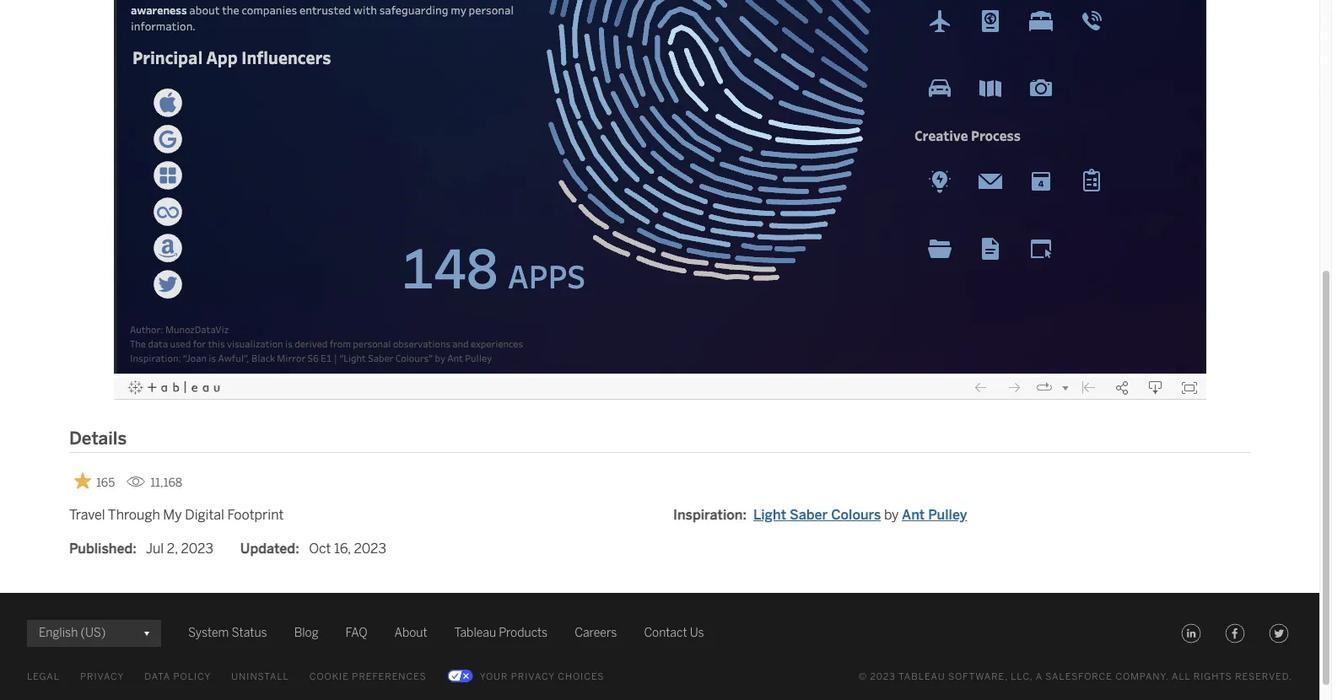 Task type: vqa. For each thing, say whether or not it's contained in the screenshot.
the right Rafael
no



Task type: locate. For each thing, give the bounding box(es) containing it.
2023 right 16,
[[354, 541, 386, 557]]

2023 right 2,
[[181, 541, 213, 557]]

2,
[[167, 541, 178, 557]]

1 vertical spatial tableau
[[899, 672, 946, 682]]

11,168 views element
[[120, 469, 189, 497]]

data policy
[[145, 672, 211, 682]]

published
[[69, 541, 133, 557]]

2 horizontal spatial :
[[743, 507, 747, 523]]

selected language element
[[39, 620, 149, 647]]

uninstall link
[[231, 667, 289, 688]]

2023 right © at the bottom
[[870, 672, 896, 682]]

all
[[1172, 672, 1191, 682]]

your privacy choices
[[480, 672, 605, 682]]

tableau up your
[[455, 626, 496, 640]]

system status link
[[188, 623, 267, 644]]

2023
[[181, 541, 213, 557], [354, 541, 386, 557], [870, 672, 896, 682]]

policy
[[173, 672, 211, 682]]

1 horizontal spatial tableau
[[899, 672, 946, 682]]

legal
[[27, 672, 60, 682]]

digital
[[185, 507, 224, 523]]

colours
[[831, 507, 881, 523]]

data policy link
[[145, 667, 211, 688]]

privacy
[[80, 672, 124, 682], [511, 672, 555, 682]]

inspiration : light saber colours by ant pulley
[[673, 507, 968, 523]]

contact
[[644, 626, 687, 640]]

jul 2, 2023
[[146, 541, 213, 557]]

updated :
[[240, 541, 299, 557]]

your privacy choices link
[[447, 667, 605, 688]]

travel through my digital footprint
[[69, 507, 284, 523]]

tableau products
[[455, 626, 548, 640]]

privacy right your
[[511, 672, 555, 682]]

©
[[859, 672, 867, 682]]

software,
[[949, 672, 1008, 682]]

faq
[[346, 626, 368, 640]]

status
[[232, 626, 267, 640]]

contact us
[[644, 626, 704, 640]]

us
[[690, 626, 704, 640]]

0 horizontal spatial tableau
[[455, 626, 496, 640]]

tableau
[[455, 626, 496, 640], [899, 672, 946, 682]]

: left light in the right of the page
[[743, 507, 747, 523]]

list item containing light saber colours
[[754, 505, 968, 526]]

11,168
[[150, 476, 182, 490]]

2 privacy from the left
[[511, 672, 555, 682]]

1 horizontal spatial privacy
[[511, 672, 555, 682]]

oct 16, 2023
[[309, 541, 386, 557]]

data
[[145, 672, 170, 682]]

: left oct at the bottom of the page
[[295, 541, 299, 557]]

: left jul on the left of page
[[133, 541, 137, 557]]

(us)
[[81, 626, 106, 640]]

16,
[[334, 541, 351, 557]]

2023 for jul 2, 2023
[[181, 541, 213, 557]]

privacy down selected language 'element'
[[80, 672, 124, 682]]

travel
[[69, 507, 105, 523]]

through
[[108, 507, 160, 523]]

1 horizontal spatial :
[[295, 541, 299, 557]]

about link
[[395, 623, 428, 644]]

tableau products link
[[455, 623, 548, 644]]

privacy inside "link"
[[511, 672, 555, 682]]

company.
[[1116, 672, 1169, 682]]

: for published
[[133, 541, 137, 557]]

list item
[[754, 505, 968, 526]]

published :
[[69, 541, 137, 557]]

reserved.
[[1236, 672, 1293, 682]]

english (us)
[[39, 626, 106, 640]]

1 horizontal spatial 2023
[[354, 541, 386, 557]]

llc,
[[1011, 672, 1033, 682]]

© 2023 tableau software, llc, a salesforce company. all rights reserved.
[[859, 672, 1293, 682]]

0 horizontal spatial 2023
[[181, 541, 213, 557]]

pulley
[[929, 507, 968, 523]]

:
[[743, 507, 747, 523], [133, 541, 137, 557], [295, 541, 299, 557]]

tableau left software,
[[899, 672, 946, 682]]

products
[[499, 626, 548, 640]]

by
[[884, 507, 899, 523]]

0 horizontal spatial :
[[133, 541, 137, 557]]

cookie preferences button
[[310, 667, 427, 688]]

165
[[96, 476, 115, 490]]

0 horizontal spatial privacy
[[80, 672, 124, 682]]



Task type: describe. For each thing, give the bounding box(es) containing it.
rights
[[1194, 672, 1233, 682]]

2 horizontal spatial 2023
[[870, 672, 896, 682]]

: for updated
[[295, 541, 299, 557]]

system
[[188, 626, 229, 640]]

english
[[39, 626, 78, 640]]

oct
[[309, 541, 331, 557]]

light
[[754, 507, 787, 523]]

inspiration
[[673, 507, 743, 523]]

legal link
[[27, 667, 60, 688]]

Remove Favorite button
[[69, 467, 120, 495]]

careers
[[575, 626, 617, 640]]

cookie preferences
[[310, 672, 427, 682]]

blog
[[294, 626, 319, 640]]

blog link
[[294, 623, 319, 644]]

about
[[395, 626, 428, 640]]

salesforce
[[1046, 672, 1113, 682]]

jul
[[146, 541, 164, 557]]

choices
[[558, 672, 605, 682]]

cookie
[[310, 672, 349, 682]]

my
[[163, 507, 182, 523]]

faq link
[[346, 623, 368, 644]]

0 vertical spatial tableau
[[455, 626, 496, 640]]

: for inspiration
[[743, 507, 747, 523]]

preferences
[[352, 672, 427, 682]]

footprint
[[227, 507, 284, 523]]

saber
[[790, 507, 828, 523]]

privacy link
[[80, 667, 124, 688]]

ant
[[902, 507, 925, 523]]

uninstall
[[231, 672, 289, 682]]

system status
[[188, 626, 267, 640]]

1 privacy from the left
[[80, 672, 124, 682]]

details
[[69, 429, 127, 449]]

your
[[480, 672, 508, 682]]

light saber colours link
[[754, 507, 881, 523]]

2023 for oct 16, 2023
[[354, 541, 386, 557]]

careers link
[[575, 623, 617, 644]]

ant pulley link
[[902, 507, 968, 523]]

a
[[1036, 672, 1043, 682]]

updated
[[240, 541, 295, 557]]

contact us link
[[644, 623, 704, 644]]



